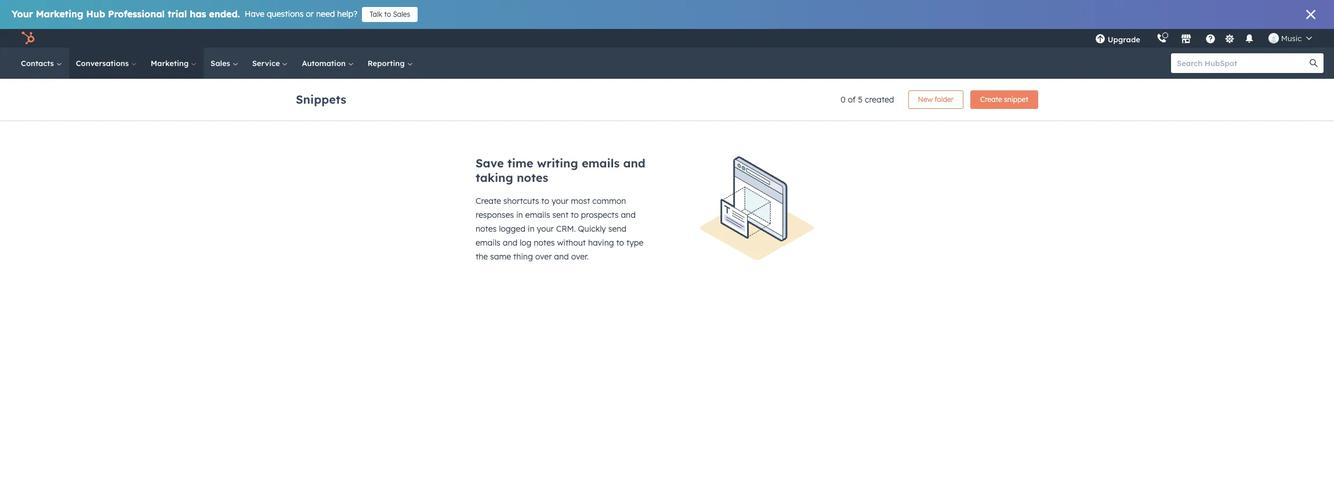 Task type: locate. For each thing, give the bounding box(es) containing it.
create for create snippet
[[980, 95, 1002, 104]]

sales right "talk"
[[393, 10, 410, 19]]

2 vertical spatial notes
[[534, 238, 555, 248]]

create up responses
[[476, 196, 501, 207]]

5
[[858, 95, 863, 105]]

to right sent
[[571, 210, 579, 220]]

your down sent
[[537, 224, 554, 234]]

emails
[[582, 156, 620, 171], [525, 210, 550, 220], [476, 238, 500, 248]]

sales left service
[[211, 59, 232, 68]]

folder
[[935, 95, 954, 104]]

1 vertical spatial sales
[[211, 59, 232, 68]]

calling icon button
[[1152, 31, 1172, 46]]

marketing down trial
[[151, 59, 191, 68]]

marketing link
[[144, 48, 204, 79]]

new
[[918, 95, 933, 104]]

without
[[557, 238, 586, 248]]

0 vertical spatial sales
[[393, 10, 410, 19]]

in down the shortcuts
[[516, 210, 523, 220]]

your up sent
[[552, 196, 569, 207]]

contacts link
[[14, 48, 69, 79]]

0 horizontal spatial create
[[476, 196, 501, 207]]

marketing
[[36, 8, 83, 20], [151, 59, 191, 68]]

shortcuts
[[503, 196, 539, 207]]

notes
[[517, 171, 548, 185], [476, 224, 497, 234], [534, 238, 555, 248]]

1 horizontal spatial marketing
[[151, 59, 191, 68]]

menu
[[1087, 29, 1320, 48]]

and up common
[[623, 156, 646, 171]]

hubspot image
[[21, 31, 35, 45]]

emails up the
[[476, 238, 500, 248]]

1 horizontal spatial create
[[980, 95, 1002, 104]]

save time writing emails and taking notes
[[476, 156, 646, 185]]

and
[[623, 156, 646, 171], [621, 210, 636, 220], [503, 238, 518, 248], [554, 252, 569, 262]]

over.
[[571, 252, 589, 262]]

same
[[490, 252, 511, 262]]

new folder
[[918, 95, 954, 104]]

to right "talk"
[[384, 10, 391, 19]]

service link
[[245, 48, 295, 79]]

reporting
[[368, 59, 407, 68]]

over
[[535, 252, 552, 262]]

create shortcuts to your most common responses in emails sent to prospects and notes logged in your crm. quickly send emails and log notes without having to type the same thing over and over.
[[476, 196, 644, 262]]

and inside save time writing emails and taking notes
[[623, 156, 646, 171]]

common
[[592, 196, 626, 207]]

talk to sales button
[[362, 7, 418, 22]]

settings link
[[1223, 32, 1237, 44]]

crm.
[[556, 224, 576, 234]]

help image
[[1205, 34, 1216, 45]]

your marketing hub professional trial has ended. have questions or need help?
[[12, 8, 357, 20]]

1 vertical spatial emails
[[525, 210, 550, 220]]

automation
[[302, 59, 348, 68]]

sent
[[552, 210, 569, 220]]

notes up over
[[534, 238, 555, 248]]

to
[[384, 10, 391, 19], [541, 196, 549, 207], [571, 210, 579, 220], [616, 238, 624, 248]]

2 horizontal spatial emails
[[582, 156, 620, 171]]

snippets banner
[[296, 87, 1038, 109]]

emails up common
[[582, 156, 620, 171]]

new folder button
[[908, 90, 964, 109]]

music
[[1281, 34, 1302, 43]]

create
[[980, 95, 1002, 104], [476, 196, 501, 207]]

create inside create shortcuts to your most common responses in emails sent to prospects and notes logged in your crm. quickly send emails and log notes without having to type the same thing over and over.
[[476, 196, 501, 207]]

1 horizontal spatial emails
[[525, 210, 550, 220]]

1 vertical spatial marketing
[[151, 59, 191, 68]]

save
[[476, 156, 504, 171]]

marketplaces button
[[1174, 29, 1198, 48]]

trial
[[168, 8, 187, 20]]

0 vertical spatial notes
[[517, 171, 548, 185]]

need
[[316, 9, 335, 19]]

automation link
[[295, 48, 361, 79]]

create for create shortcuts to your most common responses in emails sent to prospects and notes logged in your crm. quickly send emails and log notes without having to type the same thing over and over.
[[476, 196, 501, 207]]

and down without
[[554, 252, 569, 262]]

0 vertical spatial in
[[516, 210, 523, 220]]

your
[[552, 196, 569, 207], [537, 224, 554, 234]]

having
[[588, 238, 614, 248]]

conversations
[[76, 59, 131, 68]]

0 vertical spatial your
[[552, 196, 569, 207]]

create left snippet
[[980, 95, 1002, 104]]

notifications button
[[1240, 29, 1259, 48]]

notes up the shortcuts
[[517, 171, 548, 185]]

0 vertical spatial create
[[980, 95, 1002, 104]]

1 vertical spatial create
[[476, 196, 501, 207]]

notes down responses
[[476, 224, 497, 234]]

hubspot link
[[14, 31, 44, 45]]

to inside button
[[384, 10, 391, 19]]

1 horizontal spatial sales
[[393, 10, 410, 19]]

snippets
[[296, 92, 346, 106]]

emails down the shortcuts
[[525, 210, 550, 220]]

create snippet button
[[971, 90, 1038, 109]]

sales
[[393, 10, 410, 19], [211, 59, 232, 68]]

0 vertical spatial emails
[[582, 156, 620, 171]]

0 horizontal spatial emails
[[476, 238, 500, 248]]

time
[[507, 156, 533, 171]]

0 vertical spatial marketing
[[36, 8, 83, 20]]

questions
[[267, 9, 304, 19]]

in up log
[[528, 224, 535, 234]]

close image
[[1306, 10, 1316, 19]]

menu item
[[1148, 29, 1151, 48]]

in
[[516, 210, 523, 220], [528, 224, 535, 234]]

1 vertical spatial in
[[528, 224, 535, 234]]

marketing left hub at the left of the page
[[36, 8, 83, 20]]

has
[[190, 8, 206, 20]]

1 vertical spatial notes
[[476, 224, 497, 234]]

create inside button
[[980, 95, 1002, 104]]



Task type: describe. For each thing, give the bounding box(es) containing it.
upgrade
[[1108, 35, 1140, 44]]

calling icon image
[[1157, 34, 1167, 44]]

responses
[[476, 210, 514, 220]]

have
[[245, 9, 265, 19]]

menu containing music
[[1087, 29, 1320, 48]]

ended.
[[209, 8, 240, 20]]

conversations link
[[69, 48, 144, 79]]

to right the shortcuts
[[541, 196, 549, 207]]

sales link
[[204, 48, 245, 79]]

or
[[306, 9, 314, 19]]

contacts
[[21, 59, 56, 68]]

service
[[252, 59, 282, 68]]

settings image
[[1225, 34, 1235, 44]]

reporting link
[[361, 48, 420, 79]]

talk to sales
[[370, 10, 410, 19]]

0 of 5 created
[[841, 95, 894, 105]]

emails inside save time writing emails and taking notes
[[582, 156, 620, 171]]

0 horizontal spatial in
[[516, 210, 523, 220]]

created
[[865, 95, 894, 105]]

2 vertical spatial emails
[[476, 238, 500, 248]]

0 horizontal spatial marketing
[[36, 8, 83, 20]]

greg robinson image
[[1269, 33, 1279, 44]]

music button
[[1262, 29, 1319, 48]]

upgrade image
[[1095, 34, 1105, 45]]

thing
[[513, 252, 533, 262]]

prospects
[[581, 210, 619, 220]]

quickly
[[578, 224, 606, 234]]

1 vertical spatial your
[[537, 224, 554, 234]]

logged
[[499, 224, 525, 234]]

and up send
[[621, 210, 636, 220]]

send
[[608, 224, 626, 234]]

search image
[[1310, 59, 1318, 67]]

1 horizontal spatial in
[[528, 224, 535, 234]]

snippet
[[1004, 95, 1028, 104]]

professional
[[108, 8, 165, 20]]

create snippet
[[980, 95, 1028, 104]]

notes inside save time writing emails and taking notes
[[517, 171, 548, 185]]

your
[[12, 8, 33, 20]]

most
[[571, 196, 590, 207]]

notifications image
[[1244, 34, 1255, 45]]

search button
[[1304, 53, 1324, 73]]

taking
[[476, 171, 513, 185]]

writing
[[537, 156, 578, 171]]

and down logged
[[503, 238, 518, 248]]

hub
[[86, 8, 105, 20]]

0 horizontal spatial sales
[[211, 59, 232, 68]]

the
[[476, 252, 488, 262]]

of
[[848, 95, 856, 105]]

sales inside button
[[393, 10, 410, 19]]

help button
[[1201, 29, 1220, 48]]

to down send
[[616, 238, 624, 248]]

log
[[520, 238, 532, 248]]

0
[[841, 95, 846, 105]]

help?
[[337, 9, 357, 19]]

talk
[[370, 10, 382, 19]]

Search HubSpot search field
[[1171, 53, 1313, 73]]

marketplaces image
[[1181, 34, 1191, 45]]

type
[[626, 238, 644, 248]]



Task type: vqa. For each thing, say whether or not it's contained in the screenshot.
"Upgrade"
yes



